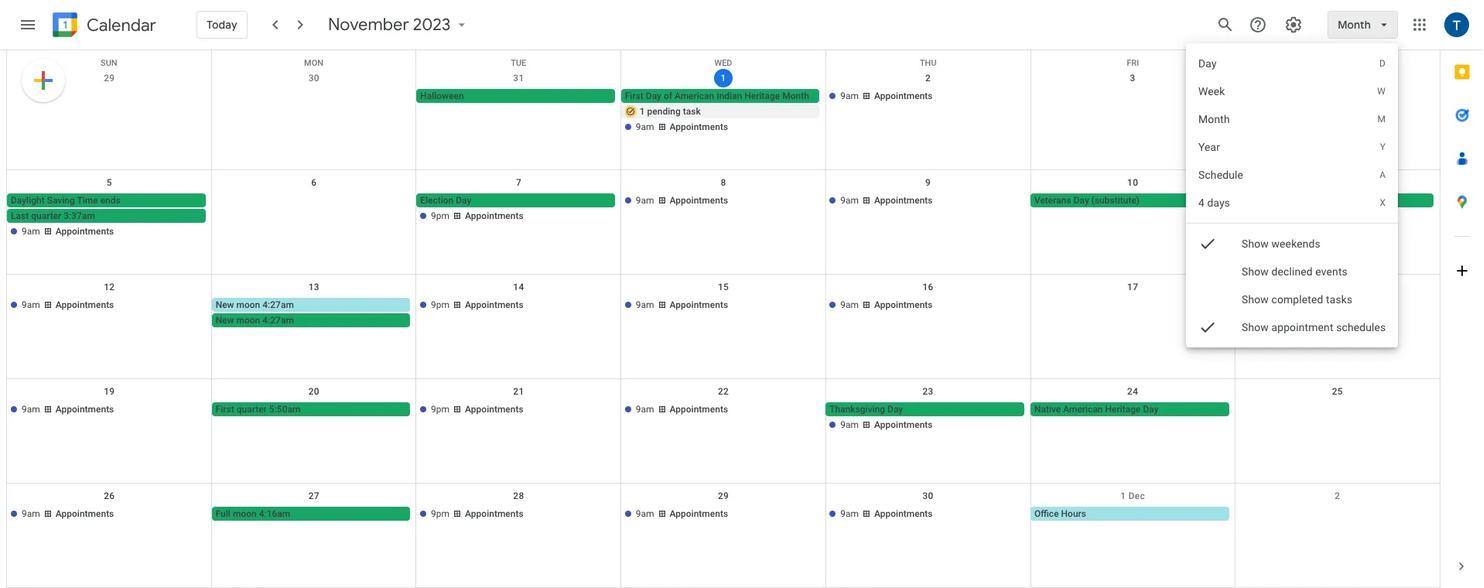 Task type: vqa. For each thing, say whether or not it's contained in the screenshot.


Task type: locate. For each thing, give the bounding box(es) containing it.
0 horizontal spatial quarter
[[31, 210, 61, 221]]

0 horizontal spatial heritage
[[745, 91, 780, 101]]

2 check checkbox item from the top
[[1186, 313, 1398, 341]]

month button
[[1328, 6, 1398, 43]]

0 vertical spatial 1
[[721, 73, 726, 84]]

declined
[[1271, 265, 1313, 278]]

moon for 4:16am
[[233, 508, 257, 519]]

show for show declined events
[[1242, 265, 1269, 278]]

row containing 12
[[7, 275, 1440, 379]]

year menu item
[[1186, 133, 1398, 161]]

check checkbox item down "show completed tasks" at the right of page
[[1186, 313, 1398, 341]]

2 show from the top
[[1242, 265, 1269, 278]]

first left 5:50am
[[216, 404, 234, 415]]

cell
[[7, 89, 212, 135], [212, 89, 416, 135], [621, 89, 826, 135], [1031, 89, 1235, 135], [1235, 89, 1440, 135], [7, 193, 212, 240], [212, 193, 416, 240], [416, 193, 621, 240], [212, 298, 417, 329], [1031, 298, 1235, 329], [1235, 298, 1440, 329], [826, 402, 1031, 433], [1235, 402, 1440, 433], [1235, 507, 1440, 522]]

1 for 1 dec
[[1121, 491, 1126, 501]]

2 9pm from the top
[[431, 299, 450, 310]]

check for show weekends
[[1198, 234, 1217, 253]]

show left declined
[[1242, 265, 1269, 278]]

1 vertical spatial quarter
[[237, 404, 267, 415]]

halloween button
[[416, 89, 615, 103]]

0 vertical spatial quarter
[[31, 210, 61, 221]]

show left weekends in the top of the page
[[1242, 238, 1269, 250]]

1 vertical spatial first
[[216, 404, 234, 415]]

0 horizontal spatial month
[[783, 91, 809, 101]]

2 4:27am from the top
[[263, 315, 294, 326]]

26
[[104, 491, 115, 501]]

check
[[1198, 234, 1217, 253], [1198, 318, 1217, 337]]

weekends
[[1271, 238, 1320, 250]]

1 vertical spatial 4:27am
[[263, 315, 294, 326]]

row containing 26
[[7, 484, 1440, 588]]

0 horizontal spatial 1
[[640, 106, 645, 117]]

office hours button
[[1031, 507, 1229, 521]]

cell containing new moon 4:27am
[[212, 298, 417, 329]]

week menu item
[[1186, 77, 1398, 105]]

1 horizontal spatial 1
[[721, 73, 726, 84]]

2 new from the top
[[216, 315, 234, 326]]

1 pending task button
[[621, 104, 820, 118]]

cell containing daylight saving time ends
[[7, 193, 212, 240]]

calendar element
[[50, 9, 156, 43]]

november
[[328, 14, 409, 36]]

month down the week
[[1198, 113, 1230, 125]]

3:37am
[[64, 210, 95, 221]]

3 row from the top
[[7, 170, 1440, 275]]

show left 'completed' on the right
[[1242, 293, 1269, 306]]

0 vertical spatial new
[[216, 299, 234, 310]]

american inside cell
[[675, 91, 714, 101]]

moon inside button
[[233, 508, 257, 519]]

9pm for 21
[[431, 404, 450, 415]]

first left the "of"
[[625, 91, 644, 101]]

0 horizontal spatial 2
[[925, 73, 931, 84]]

6
[[311, 177, 317, 188]]

full
[[216, 508, 231, 519]]

2 vertical spatial moon
[[233, 508, 257, 519]]

daylight saving time ends button
[[7, 193, 206, 207]]

m
[[1377, 114, 1386, 125]]

8
[[721, 177, 726, 188]]

1 vertical spatial new moon 4:27am button
[[212, 313, 410, 327]]

0 vertical spatial check
[[1198, 234, 1217, 253]]

first for first day of american indian heritage month
[[625, 91, 644, 101]]

1 vertical spatial check checkbox item
[[1186, 313, 1398, 341]]

0 horizontal spatial 29
[[104, 73, 115, 84]]

ends
[[100, 195, 120, 206]]

main drawer image
[[19, 15, 37, 34]]

pending
[[647, 106, 681, 117]]

check checkbox item up declined
[[1186, 230, 1398, 258]]

american right native
[[1063, 404, 1103, 415]]

0 horizontal spatial 30
[[309, 73, 320, 84]]

calendar heading
[[84, 14, 156, 36]]

first quarter 5:50am
[[216, 404, 301, 415]]

17
[[1127, 282, 1138, 292]]

quarter left 5:50am
[[237, 404, 267, 415]]

row
[[7, 50, 1440, 68], [7, 66, 1440, 170], [7, 170, 1440, 275], [7, 275, 1440, 379], [7, 379, 1440, 484], [7, 484, 1440, 588]]

native american heritage day
[[1034, 404, 1159, 415]]

22
[[718, 386, 729, 397]]

new
[[216, 299, 234, 310], [216, 315, 234, 326]]

days
[[1207, 197, 1230, 209]]

quarter down saving
[[31, 210, 61, 221]]

1 down wed
[[721, 73, 726, 84]]

show declined events checkbox item
[[1186, 214, 1398, 330]]

month inside popup button
[[1338, 18, 1371, 32]]

first
[[625, 91, 644, 101], [216, 404, 234, 415]]

first day of american indian heritage month
[[625, 91, 809, 101]]

1 show from the top
[[1242, 238, 1269, 250]]

heritage right indian
[[745, 91, 780, 101]]

1 check checkbox item from the top
[[1186, 230, 1398, 258]]

0 vertical spatial heritage
[[745, 91, 780, 101]]

grid
[[6, 50, 1440, 588]]

month right indian
[[783, 91, 809, 101]]

21
[[513, 386, 524, 397]]

time
[[77, 195, 98, 206]]

31
[[513, 73, 524, 84]]

2 vertical spatial 1
[[1121, 491, 1126, 501]]

check checkbox item
[[1186, 230, 1398, 258], [1186, 313, 1398, 341]]

1
[[721, 73, 726, 84], [640, 106, 645, 117], [1121, 491, 1126, 501]]

1 horizontal spatial american
[[1063, 404, 1103, 415]]

1 vertical spatial new
[[216, 315, 234, 326]]

0 vertical spatial first
[[625, 91, 644, 101]]

4 show from the top
[[1242, 321, 1269, 334]]

check for show appointment schedules
[[1198, 318, 1217, 337]]

2 horizontal spatial 1
[[1121, 491, 1126, 501]]

row containing 5
[[7, 170, 1440, 275]]

1 pending task
[[640, 106, 701, 117]]

1 vertical spatial check
[[1198, 318, 1217, 337]]

1 vertical spatial 30
[[923, 491, 934, 501]]

menu
[[1186, 43, 1398, 357]]

month inside menu item
[[1198, 113, 1230, 125]]

first day of american indian heritage month button
[[621, 89, 820, 103]]

0 vertical spatial 4:27am
[[263, 299, 294, 310]]

9am
[[841, 91, 859, 101], [636, 121, 654, 132], [636, 195, 654, 206], [841, 195, 859, 206], [22, 226, 40, 237], [22, 299, 40, 310], [636, 299, 654, 310], [841, 299, 859, 310], [22, 404, 40, 415], [636, 404, 654, 415], [841, 419, 859, 430], [22, 508, 40, 519], [636, 508, 654, 519], [841, 508, 859, 519]]

0 horizontal spatial first
[[216, 404, 234, 415]]

american
[[675, 91, 714, 101], [1063, 404, 1103, 415]]

4 row from the top
[[7, 275, 1440, 379]]

1 vertical spatial 2
[[1335, 491, 1340, 501]]

daylight saving time ends last quarter 3:37am
[[11, 195, 120, 221]]

1 check from the top
[[1198, 234, 1217, 253]]

today button
[[197, 6, 247, 43]]

1 inside button
[[640, 106, 645, 117]]

2
[[925, 73, 931, 84], [1335, 491, 1340, 501]]

1 horizontal spatial 29
[[718, 491, 729, 501]]

0 horizontal spatial american
[[675, 91, 714, 101]]

settings menu image
[[1285, 15, 1303, 34]]

column header
[[1236, 50, 1440, 66]]

29
[[104, 73, 115, 84], [718, 491, 729, 501]]

veterans day (substitute)
[[1034, 195, 1140, 206]]

row containing 19
[[7, 379, 1440, 484]]

2 check from the top
[[1198, 318, 1217, 337]]

2 vertical spatial month
[[1198, 113, 1230, 125]]

heritage down 24
[[1105, 404, 1141, 415]]

1 horizontal spatial quarter
[[237, 404, 267, 415]]

office hours
[[1034, 508, 1086, 519]]

3 show from the top
[[1242, 293, 1269, 306]]

15
[[718, 282, 729, 292]]

1 left dec on the right
[[1121, 491, 1126, 501]]

0 vertical spatial american
[[675, 91, 714, 101]]

28
[[513, 491, 524, 501]]

1 vertical spatial 29
[[718, 491, 729, 501]]

1 horizontal spatial month
[[1198, 113, 1230, 125]]

5 row from the top
[[7, 379, 1440, 484]]

d
[[1379, 58, 1386, 69]]

new moon 4:27am button
[[212, 298, 410, 312], [212, 313, 410, 327]]

0 vertical spatial month
[[1338, 18, 1371, 32]]

moon for 4:27am
[[236, 299, 260, 310]]

7
[[516, 177, 522, 188]]

1 vertical spatial month
[[783, 91, 809, 101]]

(substitute)
[[1092, 195, 1140, 206]]

of
[[664, 91, 672, 101]]

show left appointment
[[1242, 321, 1269, 334]]

schedule
[[1198, 169, 1243, 181]]

schedule menu item
[[1186, 161, 1398, 189]]

veterans day (substitute) button
[[1031, 193, 1229, 207]]

completed
[[1271, 293, 1323, 306]]

tab list
[[1441, 50, 1483, 545]]

sun
[[101, 58, 117, 68]]

0 vertical spatial check checkbox item
[[1186, 230, 1398, 258]]

4 9pm from the top
[[431, 508, 450, 519]]

1 dec
[[1121, 491, 1145, 501]]

first inside cell
[[625, 91, 644, 101]]

calendar
[[87, 14, 156, 36]]

day inside menu item
[[1198, 57, 1217, 70]]

0 vertical spatial new moon 4:27am button
[[212, 298, 410, 312]]

appointments
[[874, 91, 933, 101], [670, 121, 728, 132], [670, 195, 728, 206], [874, 195, 933, 206], [465, 210, 524, 221], [56, 226, 114, 237], [56, 299, 114, 310], [465, 299, 524, 310], [670, 299, 728, 310], [874, 299, 933, 310], [56, 404, 114, 415], [465, 404, 524, 415], [670, 404, 728, 415], [874, 419, 933, 430], [56, 508, 114, 519], [465, 508, 524, 519], [670, 508, 728, 519], [874, 508, 933, 519]]

0 vertical spatial moon
[[236, 299, 260, 310]]

native
[[1034, 404, 1061, 415]]

1 row from the top
[[7, 50, 1440, 68]]

1 9pm from the top
[[431, 210, 450, 221]]

quarter inside first quarter 5:50am button
[[237, 404, 267, 415]]

month inside button
[[783, 91, 809, 101]]

6 row from the top
[[7, 484, 1440, 588]]

2 row from the top
[[7, 66, 1440, 170]]

1 left pending
[[640, 106, 645, 117]]

0 vertical spatial 29
[[104, 73, 115, 84]]

menu containing check
[[1186, 43, 1398, 357]]

month
[[1338, 18, 1371, 32], [783, 91, 809, 101], [1198, 113, 1230, 125]]

heritage
[[745, 91, 780, 101], [1105, 404, 1141, 415]]

task
[[683, 106, 701, 117]]

day inside button
[[888, 404, 903, 415]]

cell containing first day of american indian heritage month
[[621, 89, 826, 135]]

1 vertical spatial 1
[[640, 106, 645, 117]]

1 horizontal spatial first
[[625, 91, 644, 101]]

american up task
[[675, 91, 714, 101]]

9pm
[[431, 210, 450, 221], [431, 299, 450, 310], [431, 404, 450, 415], [431, 508, 450, 519]]

1 vertical spatial heritage
[[1105, 404, 1141, 415]]

3 9pm from the top
[[431, 404, 450, 415]]

month right settings menu "icon"
[[1338, 18, 1371, 32]]

1 horizontal spatial heritage
[[1105, 404, 1141, 415]]

2 horizontal spatial month
[[1338, 18, 1371, 32]]

4 days
[[1198, 197, 1230, 209]]

election day button
[[416, 193, 615, 207]]



Task type: describe. For each thing, give the bounding box(es) containing it.
5
[[107, 177, 112, 188]]

heritage inside "native american heritage day" button
[[1105, 404, 1141, 415]]

first for first quarter 5:50am
[[216, 404, 234, 415]]

thu
[[920, 58, 937, 68]]

election day
[[420, 195, 471, 206]]

first quarter 5:50am button
[[212, 402, 410, 416]]

cell containing thanksgiving day
[[826, 402, 1031, 433]]

day for first day of american indian heritage month
[[646, 91, 662, 101]]

thanksgiving
[[830, 404, 885, 415]]

saving
[[47, 195, 75, 206]]

appointment
[[1271, 321, 1333, 334]]

show declined events
[[1242, 265, 1348, 278]]

show completed tasks
[[1242, 293, 1353, 306]]

show for show appointment schedules
[[1242, 321, 1269, 334]]

4 days menu item
[[1186, 189, 1398, 217]]

1 4:27am from the top
[[263, 299, 294, 310]]

hours
[[1061, 508, 1086, 519]]

november 2023
[[328, 14, 451, 36]]

2023
[[413, 14, 451, 36]]

4
[[1198, 197, 1204, 209]]

column header inside grid
[[1236, 50, 1440, 66]]

w
[[1377, 86, 1386, 97]]

last
[[11, 210, 29, 221]]

day for thanksgiving day
[[888, 404, 903, 415]]

1 for 1
[[721, 73, 726, 84]]

1 new from the top
[[216, 299, 234, 310]]

tue
[[511, 58, 526, 68]]

year
[[1198, 141, 1220, 153]]

events
[[1315, 265, 1348, 278]]

thanksgiving day button
[[826, 402, 1024, 416]]

last quarter 3:37am button
[[7, 209, 206, 223]]

fri
[[1127, 58, 1139, 68]]

native american heritage day button
[[1031, 402, 1229, 416]]

2 new moon 4:27am button from the top
[[212, 313, 410, 327]]

1 vertical spatial american
[[1063, 404, 1103, 415]]

new moon 4:27am new moon 4:27am
[[216, 299, 294, 326]]

1 vertical spatial moon
[[236, 315, 260, 326]]

heritage inside the first day of american indian heritage month button
[[745, 91, 780, 101]]

row containing sun
[[7, 50, 1440, 68]]

23
[[923, 386, 934, 397]]

day for veterans day (substitute)
[[1074, 195, 1089, 206]]

veterans
[[1034, 195, 1071, 206]]

full moon 4:16am
[[216, 508, 290, 519]]

24
[[1127, 386, 1138, 397]]

5:50am
[[269, 404, 301, 415]]

grid containing 29
[[6, 50, 1440, 588]]

quarter inside daylight saving time ends last quarter 3:37am
[[31, 210, 61, 221]]

1 for 1 pending task
[[640, 106, 645, 117]]

office
[[1034, 508, 1059, 519]]

16
[[923, 282, 934, 292]]

thanksgiving day
[[830, 404, 903, 415]]

1 horizontal spatial 2
[[1335, 491, 1340, 501]]

show completed tasks checkbox item
[[1186, 241, 1398, 357]]

halloween
[[420, 91, 464, 101]]

19
[[104, 386, 115, 397]]

14
[[513, 282, 524, 292]]

show appointment schedules
[[1242, 321, 1386, 334]]

1 new moon 4:27am button from the top
[[212, 298, 410, 312]]

week
[[1198, 85, 1225, 97]]

show weekends
[[1242, 238, 1320, 250]]

today
[[207, 18, 237, 32]]

day for election day
[[456, 195, 471, 206]]

election
[[420, 195, 454, 206]]

9pm inside cell
[[431, 210, 450, 221]]

13
[[309, 282, 320, 292]]

november 2023 button
[[322, 14, 475, 36]]

row containing 29
[[7, 66, 1440, 170]]

0 vertical spatial 2
[[925, 73, 931, 84]]

dec
[[1129, 491, 1145, 501]]

a
[[1379, 169, 1386, 180]]

4:16am
[[259, 508, 290, 519]]

tasks
[[1326, 293, 1353, 306]]

1 horizontal spatial 30
[[923, 491, 934, 501]]

12
[[104, 282, 115, 292]]

cell containing election day
[[416, 193, 621, 240]]

20
[[309, 386, 320, 397]]

y
[[1380, 142, 1386, 152]]

10
[[1127, 177, 1138, 188]]

3
[[1130, 73, 1136, 84]]

show for show completed tasks
[[1242, 293, 1269, 306]]

25
[[1332, 386, 1343, 397]]

0 vertical spatial 30
[[309, 73, 320, 84]]

day menu item
[[1186, 50, 1398, 77]]

indian
[[717, 91, 742, 101]]

show for show weekends
[[1242, 238, 1269, 250]]

daylight
[[11, 195, 45, 206]]

9
[[925, 177, 931, 188]]

schedules
[[1336, 321, 1386, 334]]

mon
[[304, 58, 324, 68]]

wed
[[715, 58, 732, 68]]

9pm for 14
[[431, 299, 450, 310]]

month menu item
[[1186, 105, 1398, 133]]

x
[[1380, 197, 1386, 208]]

full moon 4:16am button
[[212, 507, 410, 521]]

9pm for 28
[[431, 508, 450, 519]]



